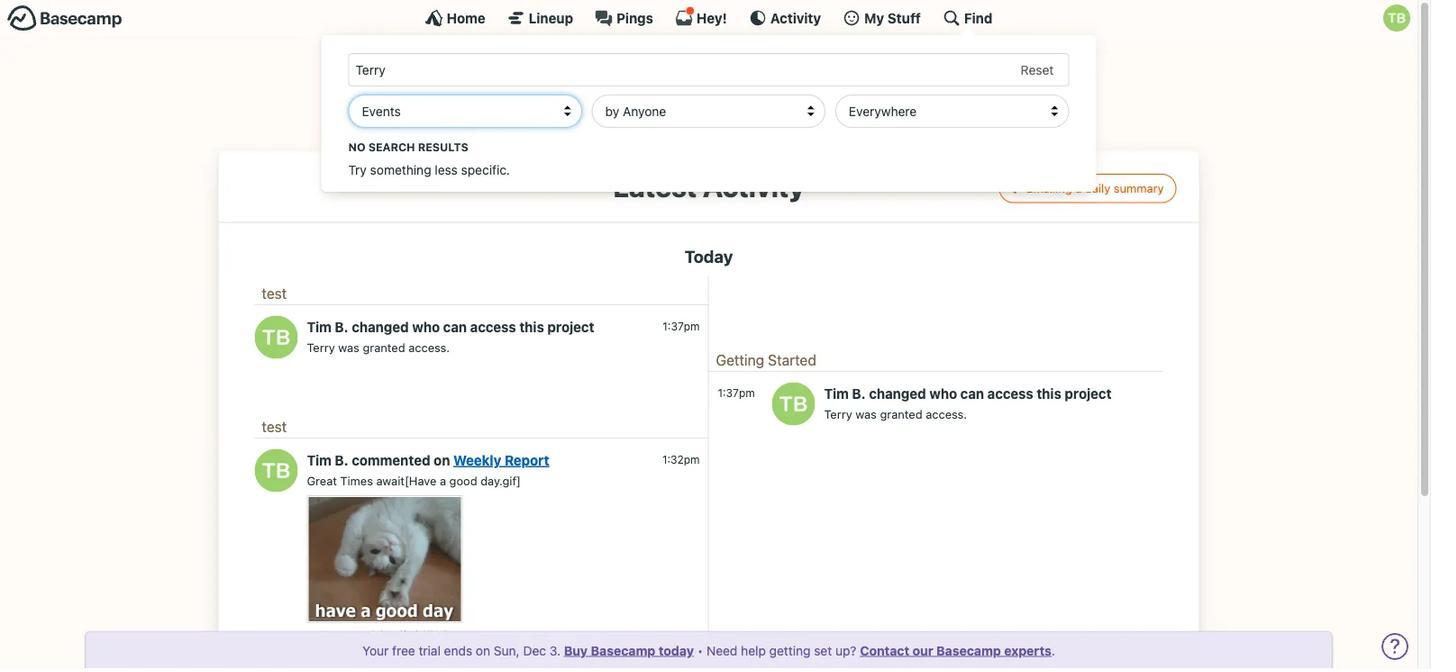 Task type: locate. For each thing, give the bounding box(es) containing it.
getting
[[770, 644, 811, 659]]

2.07
[[414, 629, 433, 640]]

1 test from the top
[[262, 285, 287, 303]]

1 horizontal spatial terry was granted access.
[[824, 408, 967, 421]]

1 horizontal spatial who
[[930, 386, 957, 402]]

person report image
[[415, 105, 441, 131]]

1 horizontal spatial on
[[476, 644, 491, 659]]

1 vertical spatial tim
[[824, 386, 849, 402]]

my stuff button
[[843, 9, 921, 27]]

1 vertical spatial can
[[961, 386, 985, 402]]

upcoming
[[891, 110, 958, 127]]

search
[[368, 141, 415, 154]]

to-
[[646, 110, 668, 127]]

getting
[[716, 352, 765, 369]]

test link
[[262, 285, 287, 303], [262, 419, 287, 436]]

have
[[320, 629, 342, 640]]

set
[[814, 644, 832, 659]]

0 vertical spatial b.
[[335, 319, 349, 335]]

no
[[348, 141, 366, 154]]

2 test from the top
[[262, 419, 287, 436]]

1:37pm element down today at the top of page
[[663, 321, 700, 333]]

activity
[[771, 10, 821, 26], [703, 169, 805, 204]]

1 vertical spatial a
[[345, 629, 350, 640]]

basecamp
[[591, 644, 656, 659], [937, 644, 1001, 659]]

test for tim b. changed who can access this project
[[262, 285, 287, 303]]

changed
[[352, 319, 409, 335], [869, 386, 926, 402]]

was
[[338, 341, 360, 354], [856, 408, 877, 421]]

main element
[[0, 0, 1418, 192]]

1 horizontal spatial tim b. changed who can access this project
[[824, 386, 1112, 402]]

0 horizontal spatial terry was granted access.
[[307, 341, 450, 354]]

0 horizontal spatial this
[[520, 319, 544, 335]]

1 horizontal spatial 1:37pm
[[718, 387, 755, 400]]

results
[[418, 141, 469, 154]]

1 vertical spatial activity
[[703, 169, 805, 204]]

find
[[965, 10, 993, 26]]

this for getting started
[[1037, 386, 1062, 402]]

tim b. changed who can access this project
[[307, 319, 595, 335], [824, 386, 1112, 402]]

try something less specific. alert
[[348, 139, 1070, 179]]

project
[[548, 319, 595, 335], [1065, 386, 1112, 402]]

upcoming dates link
[[850, 98, 1012, 138]]

reports image
[[859, 61, 885, 87]]

0 vertical spatial tim burton image
[[1384, 5, 1411, 32]]

activity down &
[[703, 169, 805, 204]]

0 horizontal spatial basecamp
[[591, 644, 656, 659]]

0 horizontal spatial good
[[353, 629, 375, 640]]

good up the your
[[353, 629, 375, 640]]

1 vertical spatial was
[[856, 408, 877, 421]]

access for getting started
[[988, 386, 1034, 402]]

1 horizontal spatial terry
[[824, 408, 853, 421]]

can
[[443, 319, 467, 335], [961, 386, 985, 402]]

0 vertical spatial terry was granted access.
[[307, 341, 450, 354]]

access for test
[[470, 319, 516, 335]]

access
[[470, 319, 516, 335], [988, 386, 1034, 402]]

latest activity
[[613, 169, 805, 204]]

mb
[[435, 629, 449, 640]]

your
[[363, 644, 389, 659]]

None reset field
[[1012, 59, 1063, 82]]

1 vertical spatial project
[[1065, 386, 1112, 402]]

pings button
[[595, 9, 654, 27]]

0 horizontal spatial terry
[[307, 341, 335, 354]]

0 vertical spatial access.
[[409, 341, 450, 354]]

1 tim burton image from the top
[[255, 316, 298, 359]]

good
[[450, 474, 477, 488], [353, 629, 375, 640]]

terry was granted access. for test
[[307, 341, 450, 354]]

1 vertical spatial test link
[[262, 419, 287, 436]]

1 horizontal spatial changed
[[869, 386, 926, 402]]

activity left my at the right
[[771, 10, 821, 26]]

0 horizontal spatial 1:37pm element
[[663, 321, 700, 333]]

1 horizontal spatial this
[[1037, 386, 1062, 402]]

2 test link from the top
[[262, 419, 287, 436]]

1:37pm element
[[663, 321, 700, 333], [718, 387, 755, 400]]

0 horizontal spatial tim burton image
[[772, 383, 815, 426]]

1:31pm element
[[664, 661, 700, 670]]

0 horizontal spatial access.
[[409, 341, 450, 354]]

0 vertical spatial good
[[450, 474, 477, 488]]

0 vertical spatial on
[[434, 453, 450, 468]]

tim
[[307, 319, 332, 335], [824, 386, 849, 402], [307, 453, 332, 468]]

1 horizontal spatial was
[[856, 408, 877, 421]]

b.
[[335, 319, 349, 335], [852, 386, 866, 402], [335, 453, 349, 468]]

1 vertical spatial access.
[[926, 408, 967, 421]]

terry for getting started
[[824, 408, 853, 421]]

2 basecamp from the left
[[937, 644, 1001, 659]]

1 horizontal spatial can
[[961, 386, 985, 402]]

0 vertical spatial granted
[[363, 341, 405, 354]]

someone's
[[447, 110, 519, 127]]

1 vertical spatial granted
[[880, 408, 923, 421]]

this for test
[[520, 319, 544, 335]]

a right have
[[345, 629, 350, 640]]

on left sun, on the bottom left
[[476, 644, 491, 659]]

dos
[[668, 110, 692, 127]]

zoom have a good day.gif image
[[309, 498, 461, 622]]

0 horizontal spatial granted
[[363, 341, 405, 354]]

granted
[[363, 341, 405, 354], [880, 408, 923, 421]]

none reset field inside main element
[[1012, 59, 1063, 82]]

1 basecamp from the left
[[591, 644, 656, 659]]

1:37pm element for getting started
[[718, 387, 755, 400]]

weekly
[[454, 453, 502, 468]]

0 horizontal spatial was
[[338, 341, 360, 354]]

dec
[[523, 644, 546, 659]]

1 vertical spatial b.
[[852, 386, 866, 402]]

this
[[520, 319, 544, 335], [1037, 386, 1062, 402]]

ends
[[444, 644, 473, 659]]

day.gif
[[377, 629, 406, 640]]

terry
[[307, 341, 335, 354], [824, 408, 853, 421]]

1 vertical spatial tim b. changed who can access this project
[[824, 386, 1112, 402]]

1 horizontal spatial good
[[450, 474, 477, 488]]

who
[[412, 319, 440, 335], [930, 386, 957, 402]]

great
[[307, 474, 337, 488]]

tim burton image
[[255, 316, 298, 359], [255, 449, 298, 493]]

access. for test
[[409, 341, 450, 354]]

1 vertical spatial tim burton image
[[255, 449, 298, 493]]

good down 'weekly'
[[450, 474, 477, 488]]

0 vertical spatial this
[[520, 319, 544, 335]]

0 vertical spatial tim burton image
[[255, 316, 298, 359]]

someone's activity
[[447, 110, 570, 127]]

changed for getting started
[[869, 386, 926, 402]]

on up 'great times await[have a good day.gif]'
[[434, 453, 450, 468]]

have a good day.gif 2.07 mb
[[320, 629, 449, 640]]

0 vertical spatial changed
[[352, 319, 409, 335]]

0 horizontal spatial project
[[548, 319, 595, 335]]

1 vertical spatial terry was granted access.
[[824, 408, 967, 421]]

1 vertical spatial this
[[1037, 386, 1062, 402]]

0 horizontal spatial access
[[470, 319, 516, 335]]

0 vertical spatial who
[[412, 319, 440, 335]]

1 vertical spatial access
[[988, 386, 1034, 402]]

0 vertical spatial test link
[[262, 285, 287, 303]]

1 vertical spatial 1:37pm element
[[718, 387, 755, 400]]

1 horizontal spatial tim burton image
[[1384, 5, 1411, 32]]

today
[[685, 247, 733, 266]]

who for getting started
[[930, 386, 957, 402]]

1 horizontal spatial access
[[988, 386, 1034, 402]]

specific.
[[461, 162, 510, 177]]

0 vertical spatial 1:37pm element
[[663, 321, 700, 333]]

0 horizontal spatial can
[[443, 319, 467, 335]]

0 vertical spatial project
[[548, 319, 595, 335]]

2 tim burton image from the top
[[255, 449, 298, 493]]

0 vertical spatial was
[[338, 341, 360, 354]]

activity
[[523, 110, 570, 127]]

0 horizontal spatial 1:37pm
[[663, 321, 700, 333]]

1 horizontal spatial basecamp
[[937, 644, 1001, 659]]

1 horizontal spatial a
[[440, 474, 446, 488]]

todo image
[[614, 105, 639, 131]]

0 vertical spatial can
[[443, 319, 467, 335]]

Search for… search field
[[348, 53, 1070, 87]]

0 vertical spatial activity
[[771, 10, 821, 26]]

.
[[1052, 644, 1056, 659]]

1:37pm element down getting
[[718, 387, 755, 400]]

0 horizontal spatial who
[[412, 319, 440, 335]]

no search results try something less specific.
[[348, 141, 510, 177]]

started
[[768, 352, 817, 369]]

basecamp right buy
[[591, 644, 656, 659]]

0 horizontal spatial tim b. changed who can access this project
[[307, 319, 595, 335]]

basecamp right our
[[937, 644, 1001, 659]]

was for getting started
[[856, 408, 877, 421]]

to-dos added & completed
[[646, 110, 824, 127]]

1:37pm down getting
[[718, 387, 755, 400]]

contact our basecamp experts link
[[860, 644, 1052, 659]]

0 vertical spatial tim b. changed who can access this project
[[307, 319, 595, 335]]

0 vertical spatial test
[[262, 285, 287, 303]]

changed for test
[[352, 319, 409, 335]]

terry was granted access.
[[307, 341, 450, 354], [824, 408, 967, 421]]

0 vertical spatial access
[[470, 319, 516, 335]]

tim b. changed who can access this project for test
[[307, 319, 595, 335]]

a down tim b. commented on weekly report
[[440, 474, 446, 488]]

0 vertical spatial terry
[[307, 341, 335, 354]]

assignment image
[[614, 61, 639, 87]]

our
[[913, 644, 934, 659]]

1 vertical spatial who
[[930, 386, 957, 402]]

1 horizontal spatial access.
[[926, 408, 967, 421]]

on
[[434, 453, 450, 468], [476, 644, 491, 659]]

try
[[348, 162, 367, 177]]

1 vertical spatial test
[[262, 419, 287, 436]]

completed
[[755, 110, 824, 127]]

tim burton image
[[1384, 5, 1411, 32], [772, 383, 815, 426]]

1 vertical spatial terry
[[824, 408, 853, 421]]

test
[[262, 285, 287, 303], [262, 419, 287, 436]]

1 vertical spatial 1:37pm
[[718, 387, 755, 400]]

experts
[[1005, 644, 1052, 659]]

1 vertical spatial changed
[[869, 386, 926, 402]]

0 vertical spatial 1:37pm
[[663, 321, 700, 333]]

0 vertical spatial tim
[[307, 319, 332, 335]]

access.
[[409, 341, 450, 354], [926, 408, 967, 421]]

0 vertical spatial a
[[440, 474, 446, 488]]

1:37pm down today at the top of page
[[663, 321, 700, 333]]

project for test
[[548, 319, 595, 335]]

1 horizontal spatial project
[[1065, 386, 1112, 402]]

1 vertical spatial on
[[476, 644, 491, 659]]

0 horizontal spatial a
[[345, 629, 350, 640]]

1 horizontal spatial granted
[[880, 408, 923, 421]]

home link
[[425, 9, 486, 27]]

day.gif]
[[481, 474, 521, 488]]

lineup
[[529, 10, 573, 26]]

a
[[440, 474, 446, 488], [345, 629, 350, 640]]

0 horizontal spatial changed
[[352, 319, 409, 335]]

•
[[698, 644, 703, 659]]

1:37pm
[[663, 321, 700, 333], [718, 387, 755, 400]]

1 test link from the top
[[262, 285, 287, 303]]

1 horizontal spatial 1:37pm element
[[718, 387, 755, 400]]



Task type: vqa. For each thing, say whether or not it's contained in the screenshot.
Add some people
no



Task type: describe. For each thing, give the bounding box(es) containing it.
1:37pm for getting started
[[718, 387, 755, 400]]

pings
[[617, 10, 654, 26]]

activity link
[[749, 9, 821, 27]]

to-dos added & completed link
[[605, 98, 838, 138]]

getting started
[[716, 352, 817, 369]]

1:32pm element
[[663, 454, 700, 467]]

who for test
[[412, 319, 440, 335]]

2 vertical spatial b.
[[335, 453, 349, 468]]

tim burton image for tim b. commented on
[[255, 449, 298, 493]]

someone's activity link
[[406, 98, 592, 138]]

help
[[741, 644, 766, 659]]

latest
[[613, 169, 697, 204]]

was for test
[[338, 341, 360, 354]]

my
[[865, 10, 885, 26]]

great times await[have a good day.gif]
[[307, 474, 521, 488]]

can for getting started
[[961, 386, 985, 402]]

tim b. changed who can access this project for getting started
[[824, 386, 1112, 402]]

terry was granted access. for getting started
[[824, 408, 967, 421]]

project for getting started
[[1065, 386, 1112, 402]]

my stuff
[[865, 10, 921, 26]]

upcoming dates
[[891, 110, 998, 127]]

1 vertical spatial tim burton image
[[772, 383, 815, 426]]

terry for test
[[307, 341, 335, 354]]

trial
[[419, 644, 441, 659]]

tim b. commented on weekly report
[[307, 453, 550, 468]]

getting started link
[[716, 352, 817, 369]]

buy
[[564, 644, 588, 659]]

times
[[340, 474, 373, 488]]

tim for getting started
[[824, 386, 849, 402]]

1:37pm for test
[[663, 321, 700, 333]]

1 vertical spatial good
[[353, 629, 375, 640]]

3.
[[550, 644, 561, 659]]

find button
[[943, 9, 993, 27]]

weekly report link
[[454, 453, 550, 468]]

granted for getting started
[[880, 408, 923, 421]]

schedule image
[[859, 105, 885, 131]]

need
[[707, 644, 738, 659]]

test link for tim b. changed who can access this project
[[262, 285, 287, 303]]

access. for getting started
[[926, 408, 967, 421]]

hey! button
[[675, 6, 727, 27]]

sun,
[[494, 644, 520, 659]]

granted for test
[[363, 341, 405, 354]]

contact
[[860, 644, 910, 659]]

added
[[696, 110, 737, 127]]

activity inside activity link
[[771, 10, 821, 26]]

activity report image
[[415, 61, 441, 87]]

commented
[[352, 453, 431, 468]]

2 vertical spatial tim
[[307, 453, 332, 468]]

1:32pm
[[663, 454, 700, 467]]

0 horizontal spatial on
[[434, 453, 450, 468]]

report
[[505, 453, 550, 468]]

tim for test
[[307, 319, 332, 335]]

home
[[447, 10, 486, 26]]

stuff
[[888, 10, 921, 26]]

hey!
[[697, 10, 727, 26]]

&
[[741, 110, 751, 127]]

lineup link
[[507, 9, 573, 27]]

test link for tim b. commented on
[[262, 419, 287, 436]]

buy basecamp today link
[[564, 644, 694, 659]]

tim burton image inside main element
[[1384, 5, 1411, 32]]

await[have
[[376, 474, 437, 488]]

test for tim b. commented on
[[262, 419, 287, 436]]

your free trial ends on sun, dec  3. buy basecamp today • need help getting set up? contact our basecamp experts .
[[363, 644, 1056, 659]]

switch accounts image
[[7, 5, 123, 32]]

free
[[392, 644, 415, 659]]

b. for getting started
[[852, 386, 866, 402]]

can for test
[[443, 319, 467, 335]]

today
[[659, 644, 694, 659]]

something
[[370, 162, 431, 177]]

1:37pm element for test
[[663, 321, 700, 333]]

b. for test
[[335, 319, 349, 335]]

less
[[435, 162, 458, 177]]

tim burton image for tim b. changed who can access this project
[[255, 316, 298, 359]]

up?
[[836, 644, 857, 659]]

dates
[[962, 110, 998, 127]]



